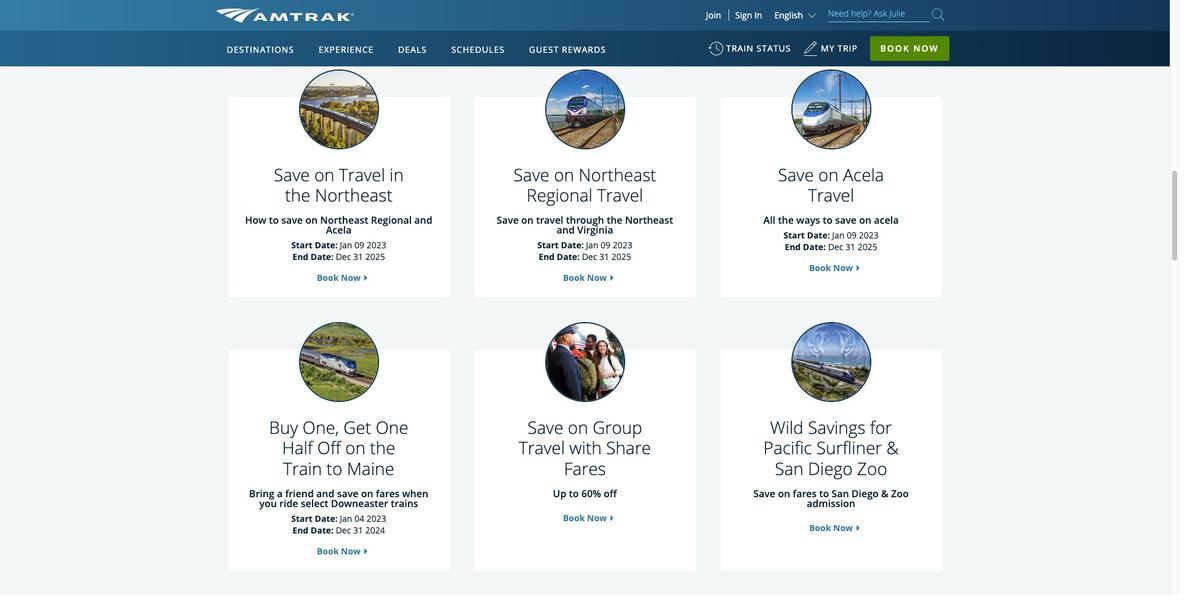 Task type: describe. For each thing, give the bounding box(es) containing it.
you
[[259, 497, 277, 511]]

end inside how to save on northeast regional and acela start date: jan 09 2023 end date: dec 31 2025
[[292, 251, 308, 263]]

2025 inside all the ways to save on acela start date: jan 09 2023 end date: dec 31 2025
[[858, 241, 877, 253]]

regional inside how to save on northeast regional and acela start date: jan 09 2023 end date: dec 31 2025
[[371, 213, 412, 227]]

now for save on travel in the northeast
[[341, 272, 361, 284]]

trip
[[838, 42, 858, 54]]

status
[[757, 42, 791, 54]]

through
[[566, 213, 604, 227]]

dec inside all the ways to save on acela start date: jan 09 2023 end date: dec 31 2025
[[828, 241, 843, 253]]

buy one, get one half off on the train to maine
[[269, 416, 408, 481]]

train
[[726, 42, 754, 54]]

deals button
[[393, 33, 432, 67]]

all the ways to save on acela start date: jan 09 2023 end date: dec 31 2025
[[763, 213, 899, 253]]

save on travel through the northeast and virginia start date: jan 09 2023 end date: dec 31 2025
[[497, 213, 673, 263]]

jan inside how to save on northeast regional and acela start date: jan 09 2023 end date: dec 31 2025
[[340, 239, 352, 251]]

friend
[[285, 487, 314, 501]]

train status
[[726, 42, 791, 54]]

2023 inside all the ways to save on acela start date: jan 09 2023 end date: dec 31 2025
[[859, 229, 879, 241]]

fares
[[564, 457, 606, 481]]

northeast inside how to save on northeast regional and acela start date: jan 09 2023 end date: dec 31 2025
[[320, 213, 368, 227]]

now up my trip
[[833, 19, 853, 31]]

my trip
[[821, 42, 858, 54]]

book for save on acela travel
[[809, 262, 831, 274]]

maine
[[347, 457, 394, 481]]

2025 for save on travel in the northeast
[[365, 251, 385, 263]]

travel inside save on group travel with share fares
[[519, 437, 565, 460]]

diego inside wild savings for pacific surfliner & san diego zoo
[[808, 457, 853, 481]]

get
[[343, 416, 371, 439]]

now for buy one, get one half off on the train to maine
[[341, 546, 361, 557]]

book now link for save on acela travel
[[809, 262, 853, 274]]

jan inside save on travel through the northeast and virginia start date: jan 09 2023 end date: dec 31 2025
[[586, 239, 598, 251]]

end inside save on travel through the northeast and virginia start date: jan 09 2023 end date: dec 31 2025
[[539, 251, 555, 263]]

join button
[[699, 9, 729, 21]]

zoo inside save on fares to san diego & zoo admission
[[891, 487, 909, 501]]

banner containing join
[[0, 0, 1170, 284]]

san inside save on fares to san diego & zoo admission
[[832, 487, 849, 501]]

save for save on acela travel
[[835, 213, 857, 227]]

guest rewards button
[[524, 33, 611, 67]]

experience button
[[314, 33, 379, 67]]

wild savings for pacific surfliner & san diego zoo
[[763, 416, 899, 481]]

sign
[[735, 9, 752, 21]]

regions map image
[[261, 103, 557, 275]]

destinations button
[[222, 33, 299, 67]]

book now
[[880, 42, 939, 54]]

my trip button
[[803, 37, 858, 67]]

travel inside save on northeast regional travel
[[597, 184, 643, 207]]

book now link for save on travel in the northeast
[[317, 272, 361, 284]]

san inside wild savings for pacific surfliner & san diego zoo
[[775, 457, 804, 481]]

to right up
[[569, 487, 579, 501]]

end inside all the ways to save on acela start date: jan 09 2023 end date: dec 31 2025
[[785, 241, 801, 253]]

in
[[390, 163, 404, 186]]

my
[[821, 42, 835, 54]]

the inside save on travel through the northeast and virginia start date: jan 09 2023 end date: dec 31 2025
[[607, 213, 622, 227]]

when
[[402, 487, 428, 501]]

book now link up the my
[[809, 19, 853, 31]]

northeast inside save on northeast regional travel
[[579, 163, 656, 186]]

up
[[553, 487, 566, 501]]

save on acela travel
[[778, 163, 884, 207]]

save for save on acela travel
[[778, 163, 814, 186]]

book now for buy one, get one half off on the train to maine
[[317, 546, 361, 557]]

book now link for wild savings for pacific surfliner & san diego zoo
[[809, 522, 853, 534]]

fares inside the bring a friend and save on fares when you ride select downeaster trains start date: jan 04 2023 end date: dec 31 2024
[[376, 487, 400, 501]]

book now for save on travel in the northeast
[[317, 272, 361, 284]]

book for save on northeast regional travel
[[563, 272, 585, 284]]

all
[[763, 213, 775, 227]]

book now link for buy one, get one half off on the train to maine
[[317, 546, 361, 557]]

on inside the bring a friend and save on fares when you ride select downeaster trains start date: jan 04 2023 end date: dec 31 2024
[[361, 487, 373, 501]]

sign in button
[[735, 9, 762, 21]]

english
[[774, 9, 803, 21]]

the inside all the ways to save on acela start date: jan 09 2023 end date: dec 31 2025
[[778, 213, 794, 227]]

english button
[[774, 9, 819, 21]]

now for save on northeast regional travel
[[587, 272, 607, 284]]

buy
[[269, 416, 298, 439]]

on inside save on acela travel
[[818, 163, 839, 186]]

book
[[880, 42, 910, 54]]

save for save on fares to san diego & zoo admission
[[753, 487, 775, 501]]

ride
[[279, 497, 298, 511]]

09 for save on northeast regional travel
[[601, 239, 611, 251]]

to inside save on fares to san diego & zoo admission
[[819, 487, 829, 501]]

book now link for save on northeast regional travel
[[563, 272, 607, 284]]

jan inside the bring a friend and save on fares when you ride select downeaster trains start date: jan 04 2023 end date: dec 31 2024
[[340, 513, 352, 525]]

regional inside save on northeast regional travel
[[527, 184, 593, 207]]

schedules
[[451, 44, 505, 55]]

on inside save on travel in the northeast
[[314, 163, 334, 186]]

travel
[[536, 213, 563, 227]]

2023 inside save on travel through the northeast and virginia start date: jan 09 2023 end date: dec 31 2025
[[613, 239, 632, 251]]

jan inside all the ways to save on acela start date: jan 09 2023 end date: dec 31 2025
[[832, 229, 845, 241]]

share
[[606, 437, 651, 460]]

the inside "buy one, get one half off on the train to maine"
[[370, 437, 395, 460]]

book for save on group travel with share fares
[[563, 512, 585, 524]]

downeaster
[[331, 497, 388, 511]]

save on fares to san diego & zoo admission
[[753, 487, 909, 511]]

experience
[[319, 44, 374, 55]]

and inside the bring a friend and save on fares when you ride select downeaster trains start date: jan 04 2023 end date: dec 31 2024
[[316, 487, 334, 501]]

dec inside how to save on northeast regional and acela start date: jan 09 2023 end date: dec 31 2025
[[336, 251, 351, 263]]

half
[[282, 437, 313, 460]]

save for save on travel through the northeast and virginia start date: jan 09 2023 end date: dec 31 2025
[[497, 213, 519, 227]]

rewards
[[562, 44, 606, 55]]

trains
[[391, 497, 418, 511]]

search icon image
[[932, 6, 944, 23]]

and for regional
[[557, 223, 575, 237]]

savings
[[808, 416, 866, 439]]

book now for save on group travel with share fares
[[563, 512, 607, 524]]

book now for save on northeast regional travel
[[563, 272, 607, 284]]

book now up the my
[[809, 19, 853, 31]]

on inside save on group travel with share fares
[[568, 416, 588, 439]]

on inside all the ways to save on acela start date: jan 09 2023 end date: dec 31 2025
[[859, 213, 871, 227]]

& inside wild savings for pacific surfliner & san diego zoo
[[886, 437, 899, 460]]

to inside "buy one, get one half off on the train to maine"
[[327, 457, 342, 481]]



Task type: locate. For each thing, give the bounding box(es) containing it.
now
[[913, 42, 939, 54]]

& inside save on fares to san diego & zoo admission
[[881, 487, 889, 501]]

book now link down all the ways to save on acela start date: jan 09 2023 end date: dec 31 2025
[[809, 262, 853, 274]]

surfliner
[[816, 437, 882, 460]]

start inside how to save on northeast regional and acela start date: jan 09 2023 end date: dec 31 2025
[[291, 239, 313, 251]]

2023 inside how to save on northeast regional and acela start date: jan 09 2023 end date: dec 31 2025
[[367, 239, 386, 251]]

fares inside save on fares to san diego & zoo admission
[[793, 487, 817, 501]]

the right all
[[778, 213, 794, 227]]

book down up to 60% off
[[563, 512, 585, 524]]

select
[[301, 497, 328, 511]]

the inside save on travel in the northeast
[[285, 184, 310, 207]]

2025
[[858, 241, 877, 253], [365, 251, 385, 263], [611, 251, 631, 263]]

acela inside how to save on northeast regional and acela start date: jan 09 2023 end date: dec 31 2025
[[326, 223, 352, 237]]

off
[[604, 487, 617, 501]]

0 horizontal spatial regional
[[371, 213, 412, 227]]

1 horizontal spatial zoo
[[891, 487, 909, 501]]

now down 04
[[341, 546, 361, 557]]

travel inside save on acela travel
[[808, 184, 854, 207]]

book now link
[[809, 19, 853, 31], [809, 262, 853, 274], [317, 272, 361, 284], [563, 272, 607, 284], [563, 512, 607, 524], [809, 522, 853, 534], [317, 546, 361, 557]]

now for save on group travel with share fares
[[587, 512, 607, 524]]

one
[[376, 416, 408, 439]]

save inside all the ways to save on acela start date: jan 09 2023 end date: dec 31 2025
[[835, 213, 857, 227]]

0 vertical spatial diego
[[808, 457, 853, 481]]

now down admission
[[833, 522, 853, 534]]

to right 'ways'
[[823, 213, 833, 227]]

book now
[[809, 19, 853, 31], [809, 262, 853, 274], [317, 272, 361, 284], [563, 272, 607, 284], [563, 512, 607, 524], [809, 522, 853, 534], [317, 546, 361, 557]]

bring a friend and save on fares when you ride select downeaster trains start date: jan 04 2023 end date: dec 31 2024
[[249, 487, 428, 536]]

0 vertical spatial san
[[775, 457, 804, 481]]

regional up travel
[[527, 184, 593, 207]]

0 vertical spatial &
[[886, 437, 899, 460]]

diego inside save on fares to san diego & zoo admission
[[852, 487, 879, 501]]

one,
[[302, 416, 339, 439]]

to right how
[[269, 213, 279, 227]]

northeast up how to save on northeast regional and acela start date: jan 09 2023 end date: dec 31 2025 in the top of the page
[[315, 184, 392, 207]]

in
[[754, 9, 762, 21]]

save inside save on travel through the northeast and virginia start date: jan 09 2023 end date: dec 31 2025
[[497, 213, 519, 227]]

travel up 'ways'
[[808, 184, 854, 207]]

09 inside all the ways to save on acela start date: jan 09 2023 end date: dec 31 2025
[[847, 229, 857, 241]]

for
[[870, 416, 892, 439]]

2023 inside the bring a friend and save on fares when you ride select downeaster trains start date: jan 04 2023 end date: dec 31 2024
[[367, 513, 386, 525]]

2025 for save on northeast regional travel
[[611, 251, 631, 263]]

book now link down 04
[[317, 546, 361, 557]]

1 vertical spatial zoo
[[891, 487, 909, 501]]

1 horizontal spatial fares
[[793, 487, 817, 501]]

and inside save on travel through the northeast and virginia start date: jan 09 2023 end date: dec 31 2025
[[557, 223, 575, 237]]

save for save on northeast regional travel
[[514, 163, 549, 186]]

on inside save on travel through the northeast and virginia start date: jan 09 2023 end date: dec 31 2025
[[521, 213, 534, 227]]

book now link down save on travel through the northeast and virginia start date: jan 09 2023 end date: dec 31 2025
[[563, 272, 607, 284]]

on inside save on northeast regional travel
[[554, 163, 574, 186]]

0 horizontal spatial acela
[[326, 223, 352, 237]]

to
[[269, 213, 279, 227], [823, 213, 833, 227], [327, 457, 342, 481], [569, 487, 579, 501], [819, 487, 829, 501]]

0 horizontal spatial and
[[316, 487, 334, 501]]

& right 'surfliner'
[[886, 437, 899, 460]]

on inside "buy one, get one half off on the train to maine"
[[345, 437, 365, 460]]

1 vertical spatial regional
[[371, 213, 412, 227]]

save on northeast regional travel
[[514, 163, 656, 207]]

save
[[281, 213, 303, 227], [835, 213, 857, 227], [337, 487, 358, 501]]

book up the my
[[809, 19, 831, 31]]

31 inside all the ways to save on acela start date: jan 09 2023 end date: dec 31 2025
[[846, 241, 855, 253]]

09 inside save on travel through the northeast and virginia start date: jan 09 2023 end date: dec 31 2025
[[601, 239, 611, 251]]

on inside how to save on northeast regional and acela start date: jan 09 2023 end date: dec 31 2025
[[305, 213, 318, 227]]

application
[[261, 103, 557, 275]]

train status link
[[708, 37, 791, 67]]

now down all the ways to save on acela start date: jan 09 2023 end date: dec 31 2025
[[833, 262, 853, 274]]

save for buy one, get one half off on the train to maine
[[337, 487, 358, 501]]

diego
[[808, 457, 853, 481], [852, 487, 879, 501]]

1 vertical spatial &
[[881, 487, 889, 501]]

book now down up to 60% off
[[563, 512, 607, 524]]

0 horizontal spatial zoo
[[857, 457, 887, 481]]

0 horizontal spatial san
[[775, 457, 804, 481]]

start inside save on travel through the northeast and virginia start date: jan 09 2023 end date: dec 31 2025
[[537, 239, 559, 251]]

2 horizontal spatial 09
[[847, 229, 857, 241]]

book now down save on travel through the northeast and virginia start date: jan 09 2023 end date: dec 31 2025
[[563, 272, 607, 284]]

1 vertical spatial san
[[832, 487, 849, 501]]

09 inside how to save on northeast regional and acela start date: jan 09 2023 end date: dec 31 2025
[[355, 239, 364, 251]]

book down the bring a friend and save on fares when you ride select downeaster trains start date: jan 04 2023 end date: dec 31 2024
[[317, 546, 339, 557]]

northeast up through
[[579, 163, 656, 186]]

1 horizontal spatial save
[[337, 487, 358, 501]]

now for save on acela travel
[[833, 262, 853, 274]]

and
[[414, 213, 432, 227], [557, 223, 575, 237], [316, 487, 334, 501]]

guest rewards
[[529, 44, 606, 55]]

acela
[[843, 163, 884, 186], [326, 223, 352, 237]]

0 horizontal spatial 2025
[[365, 251, 385, 263]]

up to 60% off
[[553, 487, 617, 501]]

2 fares from the left
[[793, 487, 817, 501]]

san down wild
[[775, 457, 804, 481]]

a
[[277, 487, 283, 501]]

save inside the bring a friend and save on fares when you ride select downeaster trains start date: jan 04 2023 end date: dec 31 2024
[[337, 487, 358, 501]]

to inside all the ways to save on acela start date: jan 09 2023 end date: dec 31 2025
[[823, 213, 833, 227]]

virginia
[[577, 223, 613, 237]]

diego down 'surfliner'
[[852, 487, 879, 501]]

book now down 04
[[317, 546, 361, 557]]

1 vertical spatial diego
[[852, 487, 879, 501]]

start inside the bring a friend and save on fares when you ride select downeaster trains start date: jan 04 2023 end date: dec 31 2024
[[291, 513, 313, 525]]

save for save on travel in the northeast
[[274, 163, 310, 186]]

northeast down save on travel in the northeast
[[320, 213, 368, 227]]

save inside save on fares to san diego & zoo admission
[[753, 487, 775, 501]]

jan left 04
[[340, 513, 352, 525]]

now down save on travel through the northeast and virginia start date: jan 09 2023 end date: dec 31 2025
[[587, 272, 607, 284]]

1 fares from the left
[[376, 487, 400, 501]]

to right train
[[327, 457, 342, 481]]

2 horizontal spatial save
[[835, 213, 857, 227]]

group
[[593, 416, 642, 439]]

now down 60%
[[587, 512, 607, 524]]

the right off
[[370, 437, 395, 460]]

book
[[809, 19, 831, 31], [809, 262, 831, 274], [317, 272, 339, 284], [563, 272, 585, 284], [563, 512, 585, 524], [809, 522, 831, 534], [317, 546, 339, 557]]

0 horizontal spatial 09
[[355, 239, 364, 251]]

book now down all the ways to save on acela start date: jan 09 2023 end date: dec 31 2025
[[809, 262, 853, 274]]

04
[[355, 513, 364, 525]]

save on travel in the northeast
[[274, 163, 404, 207]]

fares
[[376, 487, 400, 501], [793, 487, 817, 501]]

acela up acela at top right
[[843, 163, 884, 186]]

31 inside save on travel through the northeast and virginia start date: jan 09 2023 end date: dec 31 2025
[[599, 251, 609, 263]]

amtrak image
[[216, 8, 354, 23]]

& right admission
[[881, 487, 889, 501]]

save inside save on group travel with share fares
[[528, 416, 563, 439]]

admission
[[807, 497, 855, 511]]

the
[[285, 184, 310, 207], [607, 213, 622, 227], [778, 213, 794, 227], [370, 437, 395, 460]]

off
[[317, 437, 341, 460]]

60%
[[581, 487, 601, 501]]

fares left the when
[[376, 487, 400, 501]]

now down how to save on northeast regional and acela start date: jan 09 2023 end date: dec 31 2025 in the top of the page
[[341, 272, 361, 284]]

schedules link
[[446, 31, 510, 66]]

the right through
[[607, 213, 622, 227]]

1 horizontal spatial san
[[832, 487, 849, 501]]

regional down the in
[[371, 213, 412, 227]]

1 horizontal spatial 09
[[601, 239, 611, 251]]

regional
[[527, 184, 593, 207], [371, 213, 412, 227]]

book down all the ways to save on acela start date: jan 09 2023 end date: dec 31 2025
[[809, 262, 831, 274]]

on inside save on fares to san diego & zoo admission
[[778, 487, 790, 501]]

acela inside save on acela travel
[[843, 163, 884, 186]]

sign in
[[735, 9, 762, 21]]

ways
[[796, 213, 820, 227]]

save right 'ways'
[[835, 213, 857, 227]]

date:
[[807, 229, 830, 241], [315, 239, 338, 251], [561, 239, 584, 251], [803, 241, 826, 253], [311, 251, 334, 263], [557, 251, 580, 263], [315, 513, 338, 525], [311, 525, 334, 536]]

1 vertical spatial acela
[[326, 223, 352, 237]]

travel left the in
[[339, 163, 385, 186]]

save up 04
[[337, 487, 358, 501]]

1 horizontal spatial and
[[414, 213, 432, 227]]

31
[[846, 241, 855, 253], [353, 251, 363, 263], [599, 251, 609, 263], [353, 525, 363, 536]]

bring
[[249, 487, 274, 501]]

2025 inside save on travel through the northeast and virginia start date: jan 09 2023 end date: dec 31 2025
[[611, 251, 631, 263]]

train
[[283, 457, 322, 481]]

acela down save on travel in the northeast
[[326, 223, 352, 237]]

how
[[245, 213, 266, 227]]

jan down virginia
[[586, 239, 598, 251]]

2 horizontal spatial 2025
[[858, 241, 877, 253]]

save right how
[[281, 213, 303, 227]]

book now link for save on group travel with share fares
[[563, 512, 607, 524]]

2024
[[365, 525, 385, 536]]

31 inside how to save on northeast regional and acela start date: jan 09 2023 end date: dec 31 2025
[[353, 251, 363, 263]]

book down save on travel through the northeast and virginia start date: jan 09 2023 end date: dec 31 2025
[[563, 272, 585, 284]]

1 horizontal spatial 2025
[[611, 251, 631, 263]]

jan
[[832, 229, 845, 241], [340, 239, 352, 251], [586, 239, 598, 251], [340, 513, 352, 525]]

1 horizontal spatial acela
[[843, 163, 884, 186]]

save
[[274, 163, 310, 186], [514, 163, 549, 186], [778, 163, 814, 186], [497, 213, 519, 227], [528, 416, 563, 439], [753, 487, 775, 501]]

save inside save on travel in the northeast
[[274, 163, 310, 186]]

0 horizontal spatial fares
[[376, 487, 400, 501]]

acela
[[874, 213, 899, 227]]

wild
[[770, 416, 804, 439]]

destinations
[[227, 44, 294, 55]]

application inside banner
[[261, 103, 557, 275]]

31 inside the bring a friend and save on fares when you ride select downeaster trains start date: jan 04 2023 end date: dec 31 2024
[[353, 525, 363, 536]]

book for wild savings for pacific surfliner & san diego zoo
[[809, 522, 831, 534]]

guest
[[529, 44, 559, 55]]

and for in
[[414, 213, 432, 227]]

jan down save on travel in the northeast
[[340, 239, 352, 251]]

Please enter your search item search field
[[828, 6, 930, 22]]

0 vertical spatial regional
[[527, 184, 593, 207]]

dec inside the bring a friend and save on fares when you ride select downeaster trains start date: jan 04 2023 end date: dec 31 2024
[[336, 525, 351, 536]]

join
[[706, 9, 721, 21]]

2025 inside how to save on northeast regional and acela start date: jan 09 2023 end date: dec 31 2025
[[365, 251, 385, 263]]

the up how to save on northeast regional and acela start date: jan 09 2023 end date: dec 31 2025 in the top of the page
[[285, 184, 310, 207]]

book now for wild savings for pacific surfliner & san diego zoo
[[809, 522, 853, 534]]

now
[[833, 19, 853, 31], [833, 262, 853, 274], [341, 272, 361, 284], [587, 272, 607, 284], [587, 512, 607, 524], [833, 522, 853, 534], [341, 546, 361, 557]]

on
[[314, 163, 334, 186], [554, 163, 574, 186], [818, 163, 839, 186], [305, 213, 318, 227], [521, 213, 534, 227], [859, 213, 871, 227], [568, 416, 588, 439], [345, 437, 365, 460], [361, 487, 373, 501], [778, 487, 790, 501]]

1 horizontal spatial regional
[[527, 184, 593, 207]]

book now down admission
[[809, 522, 853, 534]]

northeast inside save on travel through the northeast and virginia start date: jan 09 2023 end date: dec 31 2025
[[625, 213, 673, 227]]

0 horizontal spatial save
[[281, 213, 303, 227]]

travel inside save on travel in the northeast
[[339, 163, 385, 186]]

0 vertical spatial acela
[[843, 163, 884, 186]]

&
[[886, 437, 899, 460], [881, 487, 889, 501]]

northeast right virginia
[[625, 213, 673, 227]]

to inside how to save on northeast regional and acela start date: jan 09 2023 end date: dec 31 2025
[[269, 213, 279, 227]]

save for save on group travel with share fares
[[528, 416, 563, 439]]

travel up virginia
[[597, 184, 643, 207]]

book down admission
[[809, 522, 831, 534]]

start inside all the ways to save on acela start date: jan 09 2023 end date: dec 31 2025
[[783, 229, 805, 241]]

book now button
[[870, 36, 949, 61]]

dec inside save on travel through the northeast and virginia start date: jan 09 2023 end date: dec 31 2025
[[582, 251, 597, 263]]

san
[[775, 457, 804, 481], [832, 487, 849, 501]]

jan down save on acela travel
[[832, 229, 845, 241]]

zoo inside wild savings for pacific surfliner & san diego zoo
[[857, 457, 887, 481]]

with
[[569, 437, 602, 460]]

book for buy one, get one half off on the train to maine
[[317, 546, 339, 557]]

banner
[[0, 0, 1170, 284]]

travel left with
[[519, 437, 565, 460]]

now for wild savings for pacific surfliner & san diego zoo
[[833, 522, 853, 534]]

save inside save on northeast regional travel
[[514, 163, 549, 186]]

0 vertical spatial zoo
[[857, 457, 887, 481]]

save inside how to save on northeast regional and acela start date: jan 09 2023 end date: dec 31 2025
[[281, 213, 303, 227]]

save inside save on acela travel
[[778, 163, 814, 186]]

save on group travel with share fares
[[519, 416, 651, 481]]

book for save on travel in the northeast
[[317, 272, 339, 284]]

2 horizontal spatial and
[[557, 223, 575, 237]]

end
[[785, 241, 801, 253], [292, 251, 308, 263], [539, 251, 555, 263], [292, 525, 308, 536]]

book now down how to save on northeast regional and acela start date: jan 09 2023 end date: dec 31 2025 in the top of the page
[[317, 272, 361, 284]]

dec
[[828, 241, 843, 253], [336, 251, 351, 263], [582, 251, 597, 263], [336, 525, 351, 536]]

09 for save on travel in the northeast
[[355, 239, 364, 251]]

book now link down admission
[[809, 522, 853, 534]]

book now link down how to save on northeast regional and acela start date: jan 09 2023 end date: dec 31 2025 in the top of the page
[[317, 272, 361, 284]]

and inside how to save on northeast regional and acela start date: jan 09 2023 end date: dec 31 2025
[[414, 213, 432, 227]]

deals
[[398, 44, 427, 55]]

san down 'surfliner'
[[832, 487, 849, 501]]

pacific
[[763, 437, 812, 460]]

travel
[[339, 163, 385, 186], [597, 184, 643, 207], [808, 184, 854, 207], [519, 437, 565, 460]]

book now for save on acela travel
[[809, 262, 853, 274]]

diego up save on fares to san diego & zoo admission
[[808, 457, 853, 481]]

book down how to save on northeast regional and acela start date: jan 09 2023 end date: dec 31 2025 in the top of the page
[[317, 272, 339, 284]]

book now link down up to 60% off
[[563, 512, 607, 524]]

fares down pacific on the right of page
[[793, 487, 817, 501]]

to down wild savings for pacific surfliner & san diego zoo
[[819, 487, 829, 501]]

how to save on northeast regional and acela start date: jan 09 2023 end date: dec 31 2025
[[245, 213, 432, 263]]

end inside the bring a friend and save on fares when you ride select downeaster trains start date: jan 04 2023 end date: dec 31 2024
[[292, 525, 308, 536]]

northeast inside save on travel in the northeast
[[315, 184, 392, 207]]



Task type: vqa. For each thing, say whether or not it's contained in the screenshot.
second 'less' from the right
no



